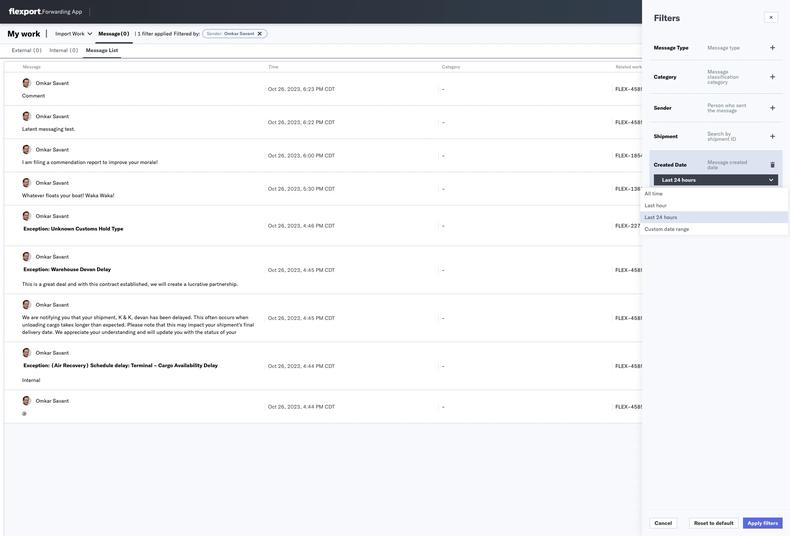 Task type: vqa. For each thing, say whether or not it's contained in the screenshot.


Task type: locate. For each thing, give the bounding box(es) containing it.
app
[[72, 8, 82, 15]]

oct 26, 2023, 4:44 pm cdt
[[268, 363, 335, 370], [268, 404, 335, 411]]

last 24 hours inside button
[[662, 177, 696, 184]]

2 oct from the top
[[268, 119, 277, 126]]

and down please
[[137, 329, 146, 336]]

2 4:45 from the top
[[303, 315, 314, 322]]

message
[[99, 30, 120, 37], [654, 44, 676, 51], [708, 44, 729, 51], [86, 47, 108, 54], [23, 64, 41, 70], [708, 68, 729, 75], [708, 159, 729, 166]]

forwarding
[[42, 8, 70, 15]]

1 vertical spatial 4:45
[[303, 315, 314, 322]]

devan
[[134, 315, 148, 321]]

3 exception: from the top
[[23, 363, 50, 369]]

omkar savant up (air in the bottom of the page
[[36, 350, 69, 357]]

0 horizontal spatial that
[[71, 315, 81, 321]]

are
[[31, 315, 38, 321]]

1 vertical spatial category
[[654, 74, 677, 80]]

- for we
[[442, 315, 445, 322]]

3 omkar savant from the top
[[36, 146, 69, 153]]

omkar savant up warehouse
[[36, 254, 69, 260]]

savant down (air in the bottom of the page
[[53, 398, 69, 405]]

1 horizontal spatial delay
[[204, 363, 218, 369]]

0 horizontal spatial delay
[[97, 266, 111, 273]]

message down external (0) button
[[23, 64, 41, 70]]

message inside "message classification category"
[[708, 68, 729, 75]]

id
[[731, 136, 736, 142]]

oct for i
[[268, 152, 277, 159]]

9 cdt from the top
[[325, 404, 335, 411]]

1 horizontal spatial sender
[[654, 105, 672, 111]]

2 omkar savant from the top
[[36, 113, 69, 120]]

1 vertical spatial oct 26, 2023, 4:44 pm cdt
[[268, 404, 335, 411]]

type right hold
[[112, 226, 123, 232]]

omkar savant for whatever
[[36, 180, 69, 186]]

time
[[653, 191, 663, 197]]

1 vertical spatial exception:
[[23, 266, 50, 273]]

internal (0)
[[50, 47, 79, 54]]

sender for sender
[[654, 105, 672, 111]]

1 4:45 from the top
[[303, 267, 314, 274]]

1 horizontal spatial 24
[[674, 177, 681, 184]]

delay up the contract
[[97, 266, 111, 273]]

0 horizontal spatial date
[[665, 226, 675, 233]]

the left message
[[708, 107, 716, 114]]

last 24 hours
[[662, 177, 696, 184], [645, 214, 678, 221]]

external (0) button
[[9, 44, 47, 58]]

1 horizontal spatial work
[[633, 64, 642, 70]]

2 pm from the top
[[316, 119, 324, 126]]

458574 for latent
[[631, 119, 650, 126]]

last hour
[[645, 202, 667, 209]]

work right related
[[633, 64, 642, 70]]

resize handle column header
[[256, 62, 265, 424], [430, 62, 439, 424], [603, 62, 612, 424], [777, 62, 786, 424]]

unknown
[[51, 226, 74, 232]]

1 horizontal spatial the
[[708, 107, 716, 114]]

soon
[[52, 337, 64, 343]]

(0) for message (0)
[[120, 30, 130, 37]]

0 horizontal spatial (0)
[[33, 47, 42, 54]]

4 flex- 458574 from the top
[[616, 315, 650, 322]]

hours down date
[[682, 177, 696, 184]]

0 horizontal spatial to
[[103, 159, 107, 166]]

savant down internal (0) button
[[53, 80, 69, 86]]

message up category
[[708, 68, 729, 75]]

1 flex- from the top
[[616, 86, 631, 92]]

oct for latent
[[268, 119, 277, 126]]

2 as from the left
[[65, 337, 70, 343]]

exception:
[[23, 226, 50, 232], [23, 266, 50, 273], [23, 363, 50, 369]]

we
[[22, 315, 30, 321], [55, 329, 63, 336]]

9 oct from the top
[[268, 404, 277, 411]]

forwarding app
[[42, 8, 82, 15]]

4:45
[[303, 267, 314, 274], [303, 315, 314, 322]]

last left hour
[[645, 202, 655, 209]]

5 flex- from the top
[[616, 223, 631, 229]]

5 26, from the top
[[278, 223, 286, 229]]

(0) left |
[[120, 30, 130, 37]]

resize handle column header for message
[[256, 62, 265, 424]]

26, for latent
[[278, 119, 286, 126]]

date.
[[42, 329, 54, 336]]

oct
[[268, 86, 277, 92], [268, 119, 277, 126], [268, 152, 277, 159], [268, 186, 277, 192], [268, 223, 277, 229], [268, 267, 277, 274], [268, 315, 277, 322], [268, 363, 277, 370], [268, 404, 277, 411]]

last up 2271801
[[645, 214, 655, 221]]

cdt for comment
[[325, 86, 335, 92]]

internal up @
[[22, 377, 40, 384]]

this down the been
[[167, 322, 176, 329]]

whatever
[[22, 192, 44, 199]]

1 horizontal spatial this
[[194, 315, 204, 321]]

1 horizontal spatial that
[[156, 322, 166, 329]]

1 pm from the top
[[316, 86, 324, 92]]

date up last 24 hours button
[[708, 164, 718, 171]]

cdt
[[325, 86, 335, 92], [325, 119, 335, 126], [325, 152, 335, 159], [325, 186, 335, 192], [325, 223, 335, 229], [325, 267, 335, 274], [325, 315, 335, 322], [325, 363, 335, 370], [325, 404, 335, 411]]

exception: unknown customs hold type
[[23, 226, 123, 232]]

6 flex- 458574 from the top
[[616, 404, 650, 411]]

24 inside last 24 hours button
[[674, 177, 681, 184]]

1 vertical spatial 4:44
[[303, 404, 314, 411]]

0 horizontal spatial will
[[147, 329, 155, 336]]

cdt for we
[[325, 315, 335, 322]]

1 exception: from the top
[[23, 226, 50, 232]]

0 vertical spatial 4:45
[[303, 267, 314, 274]]

1 horizontal spatial hours
[[682, 177, 696, 184]]

3 cdt from the top
[[325, 152, 335, 159]]

8 oct from the top
[[268, 363, 277, 370]]

shipment
[[654, 133, 678, 140]]

(0) down import work button
[[69, 47, 79, 54]]

savant up test.
[[53, 113, 69, 120]]

flex- 458574 for comment
[[616, 86, 650, 92]]

2 cdt from the top
[[325, 119, 335, 126]]

1 flex- 458574 from the top
[[616, 86, 650, 92]]

delay
[[97, 266, 111, 273], [204, 363, 218, 369]]

omkar savant for latent
[[36, 113, 69, 120]]

0 vertical spatial last
[[662, 177, 673, 184]]

9 pm from the top
[[316, 404, 324, 411]]

1 horizontal spatial category
[[654, 74, 677, 80]]

1 horizontal spatial date
[[708, 164, 718, 171]]

as right soon
[[65, 337, 70, 343]]

with down impact
[[184, 329, 194, 336]]

9 omkar savant from the top
[[36, 398, 69, 405]]

schedule
[[90, 363, 113, 369]]

1 horizontal spatial we
[[55, 329, 63, 336]]

type down filters
[[677, 44, 689, 51]]

1 vertical spatial 24
[[656, 214, 663, 221]]

9 flex- from the top
[[616, 404, 631, 411]]

7 cdt from the top
[[325, 315, 335, 322]]

will down note
[[147, 329, 155, 336]]

5:30
[[303, 186, 314, 192]]

update
[[157, 329, 173, 336]]

default
[[716, 521, 734, 527]]

savant up notifying
[[53, 302, 69, 308]]

a right create
[[184, 281, 187, 288]]

omkar savant up unknown
[[36, 213, 69, 220]]

0 vertical spatial we
[[22, 315, 30, 321]]

0 vertical spatial internal
[[50, 47, 68, 54]]

your left boat!
[[60, 192, 71, 199]]

related
[[616, 64, 631, 70]]

whatever floats your boat! waka waka!
[[22, 192, 114, 199]]

savant for we
[[53, 302, 69, 308]]

oct for whatever
[[268, 186, 277, 192]]

7 flex- from the top
[[616, 315, 631, 322]]

1 horizontal spatial internal
[[50, 47, 68, 54]]

omkar for @
[[36, 398, 51, 405]]

import work button
[[55, 30, 84, 37]]

hours up the custom date range
[[664, 214, 678, 221]]

0 horizontal spatial category
[[442, 64, 460, 70]]

7 pm from the top
[[316, 315, 324, 322]]

1 horizontal spatial (0)
[[69, 47, 79, 54]]

we are notifying you that your shipment, k & k, devan has been delayed. this often occurs when unloading cargo takes longer than expected. please note that this may impact your shipment's final delivery date. we appreciate your understanding and will update you with the status of your shipment as soon as possible.
[[22, 315, 254, 343]]

message for message list
[[86, 47, 108, 54]]

resize handle column header for category
[[603, 62, 612, 424]]

filters
[[764, 521, 779, 527]]

0 vertical spatial delay
[[97, 266, 111, 273]]

cargo
[[47, 322, 60, 329]]

pm for whatever
[[316, 186, 324, 192]]

1 vertical spatial with
[[184, 329, 194, 336]]

0 horizontal spatial work
[[21, 28, 40, 39]]

0 vertical spatial this
[[89, 281, 98, 288]]

1 vertical spatial this
[[194, 315, 204, 321]]

hours inside list box
[[664, 214, 678, 221]]

test.
[[65, 126, 75, 132]]

5 pm from the top
[[316, 223, 324, 229]]

flex- for latent
[[616, 119, 631, 126]]

3 26, from the top
[[278, 152, 286, 159]]

0 vertical spatial work
[[21, 28, 40, 39]]

1 26, from the top
[[278, 86, 286, 92]]

filtered
[[174, 30, 192, 37]]

oct 26, 2023, 6:23 pm cdt
[[268, 86, 335, 92]]

2 2023, from the top
[[287, 119, 302, 126]]

1 horizontal spatial to
[[710, 521, 715, 527]]

6 2023, from the top
[[287, 267, 302, 274]]

0 horizontal spatial as
[[45, 337, 51, 343]]

6 omkar savant from the top
[[36, 254, 69, 260]]

1 horizontal spatial type
[[677, 44, 689, 51]]

1 vertical spatial to
[[710, 521, 715, 527]]

0 vertical spatial you
[[62, 315, 70, 321]]

sender right the by:
[[207, 31, 221, 36]]

we up soon
[[55, 329, 63, 336]]

4 26, from the top
[[278, 186, 286, 192]]

4 omkar savant from the top
[[36, 180, 69, 186]]

0 vertical spatial to
[[103, 159, 107, 166]]

0 vertical spatial last 24 hours
[[662, 177, 696, 184]]

omkar for latent
[[36, 113, 51, 120]]

savant up unknown
[[53, 213, 69, 220]]

message left type
[[708, 44, 729, 51]]

the down impact
[[195, 329, 203, 336]]

2023, for i
[[287, 152, 302, 159]]

cdt for exception:
[[325, 223, 335, 229]]

exception: for exception: unknown customs hold type
[[23, 226, 50, 232]]

internal for internal
[[22, 377, 40, 384]]

0 horizontal spatial hours
[[664, 214, 678, 221]]

1 vertical spatial this
[[167, 322, 176, 329]]

savant for latent
[[53, 113, 69, 120]]

shipment down delivery at the bottom left
[[22, 337, 44, 343]]

0 horizontal spatial the
[[195, 329, 203, 336]]

0 vertical spatial type
[[677, 44, 689, 51]]

exception: left (air in the bottom of the page
[[23, 363, 50, 369]]

work up external (0)
[[21, 28, 40, 39]]

1 vertical spatial oct 26, 2023, 4:45 pm cdt
[[268, 315, 335, 322]]

4 flex- from the top
[[616, 186, 631, 192]]

omkar savant up comment
[[36, 80, 69, 86]]

cdt for i
[[325, 152, 335, 159]]

1 resize handle column header from the left
[[256, 62, 265, 424]]

the inside person who sent the message
[[708, 107, 716, 114]]

4 458574 from the top
[[631, 315, 650, 322]]

this left the contract
[[89, 281, 98, 288]]

458574 for @
[[631, 404, 650, 411]]

flex- 458574 for latent
[[616, 119, 650, 126]]

0 vertical spatial this
[[22, 281, 32, 288]]

and inside we are notifying you that your shipment, k & k, devan has been delayed. this often occurs when unloading cargo takes longer than expected. please note that this may impact your shipment's final delivery date. we appreciate your understanding and will update you with the status of your shipment as soon as possible.
[[137, 329, 146, 336]]

1 vertical spatial last
[[645, 202, 655, 209]]

filing
[[34, 159, 45, 166]]

last down created date
[[662, 177, 673, 184]]

internal down import on the top
[[50, 47, 68, 54]]

0 vertical spatial will
[[158, 281, 166, 288]]

6 pm from the top
[[316, 267, 324, 274]]

to right reset at the bottom
[[710, 521, 715, 527]]

notifying
[[40, 315, 60, 321]]

item/shipment
[[643, 64, 674, 70]]

message inside message created date
[[708, 159, 729, 166]]

24 down hour
[[656, 214, 663, 221]]

omkar savant
[[36, 80, 69, 86], [36, 113, 69, 120], [36, 146, 69, 153], [36, 180, 69, 186], [36, 213, 69, 220], [36, 254, 69, 260], [36, 302, 69, 308], [36, 350, 69, 357], [36, 398, 69, 405]]

shipment left id
[[708, 136, 730, 142]]

my work
[[7, 28, 40, 39]]

1 vertical spatial last 24 hours
[[645, 214, 678, 221]]

as down 'date.'
[[45, 337, 51, 343]]

0 horizontal spatial type
[[112, 226, 123, 232]]

2 oct 26, 2023, 4:45 pm cdt from the top
[[268, 315, 335, 322]]

4 pm from the top
[[316, 186, 324, 192]]

0 vertical spatial and
[[68, 281, 77, 288]]

1 vertical spatial will
[[147, 329, 155, 336]]

3 2023, from the top
[[287, 152, 302, 159]]

1 horizontal spatial and
[[137, 329, 146, 336]]

omkar savant up "messaging"
[[36, 113, 69, 120]]

range
[[676, 226, 689, 233]]

0 vertical spatial sender
[[207, 31, 221, 36]]

this
[[89, 281, 98, 288], [167, 322, 176, 329]]

savant for exception:
[[53, 213, 69, 220]]

2023, for comment
[[287, 86, 302, 92]]

4 oct from the top
[[268, 186, 277, 192]]

you down "may"
[[174, 329, 183, 336]]

1 vertical spatial the
[[195, 329, 203, 336]]

- for whatever
[[442, 186, 445, 192]]

0 vertical spatial with
[[78, 281, 88, 288]]

shipment,
[[94, 315, 117, 321]]

reset to default button
[[689, 518, 739, 530]]

2 26, from the top
[[278, 119, 286, 126]]

1 omkar savant from the top
[[36, 80, 69, 86]]

5 cdt from the top
[[325, 223, 335, 229]]

3 flex- from the top
[[616, 152, 631, 159]]

you up takes
[[62, 315, 70, 321]]

omkar savant up floats
[[36, 180, 69, 186]]

3 resize handle column header from the left
[[603, 62, 612, 424]]

last 24 hours down date
[[662, 177, 696, 184]]

(0) for internal (0)
[[69, 47, 79, 54]]

partnership.
[[209, 281, 238, 288]]

1 horizontal spatial shipment
[[708, 136, 730, 142]]

1 horizontal spatial as
[[65, 337, 70, 343]]

6:23
[[303, 86, 314, 92]]

7 oct from the top
[[268, 315, 277, 322]]

to right report
[[103, 159, 107, 166]]

takes
[[61, 322, 74, 329]]

message type
[[654, 44, 689, 51]]

458574
[[631, 86, 650, 92], [631, 119, 650, 126], [631, 267, 650, 274], [631, 315, 650, 322], [631, 363, 650, 370], [631, 404, 650, 411]]

last 24 hours down hour
[[645, 214, 678, 221]]

(0)
[[120, 30, 130, 37], [33, 47, 42, 54], [69, 47, 79, 54]]

exception: up the is
[[23, 266, 50, 273]]

1 vertical spatial delay
[[204, 363, 218, 369]]

we left "are"
[[22, 315, 30, 321]]

i
[[22, 159, 24, 166]]

1 vertical spatial work
[[633, 64, 642, 70]]

- for latent
[[442, 119, 445, 126]]

message left "list"
[[86, 47, 108, 54]]

exception: for exception: (air recovery) schedule delay: terminal - cargo availability delay
[[23, 363, 50, 369]]

0 vertical spatial exception:
[[23, 226, 50, 232]]

flex- for comment
[[616, 86, 631, 92]]

5 2023, from the top
[[287, 223, 302, 229]]

terminal
[[131, 363, 153, 369]]

sender up shipment
[[654, 105, 672, 111]]

exception: left unknown
[[23, 226, 50, 232]]

message up "list"
[[99, 30, 120, 37]]

1 vertical spatial we
[[55, 329, 63, 336]]

0 vertical spatial 24
[[674, 177, 681, 184]]

5 oct from the top
[[268, 223, 277, 229]]

1 horizontal spatial will
[[158, 281, 166, 288]]

1 vertical spatial you
[[174, 329, 183, 336]]

-
[[442, 86, 445, 92], [442, 119, 445, 126], [442, 152, 445, 159], [442, 186, 445, 192], [442, 223, 445, 229], [442, 267, 445, 274], [442, 315, 445, 322], [154, 363, 157, 369], [442, 363, 445, 370], [442, 404, 445, 411]]

0 horizontal spatial this
[[22, 281, 32, 288]]

2 vertical spatial exception:
[[23, 363, 50, 369]]

work
[[72, 30, 84, 37]]

message for message type
[[654, 44, 676, 51]]

0 horizontal spatial a
[[39, 281, 42, 288]]

9 2023, from the top
[[287, 404, 302, 411]]

3 pm from the top
[[316, 152, 324, 159]]

2023, for latent
[[287, 119, 302, 126]]

6 458574 from the top
[[631, 404, 650, 411]]

deal
[[56, 281, 66, 288]]

pm for latent
[[316, 119, 324, 126]]

omkar for i
[[36, 146, 51, 153]]

reset
[[695, 521, 709, 527]]

delay right availability
[[204, 363, 218, 369]]

1 vertical spatial hours
[[664, 214, 678, 221]]

0 horizontal spatial sender
[[207, 31, 221, 36]]

this up impact
[[194, 315, 204, 321]]

0 vertical spatial oct 26, 2023, 4:45 pm cdt
[[268, 267, 335, 274]]

message inside button
[[86, 47, 108, 54]]

6 26, from the top
[[278, 267, 286, 274]]

1 cdt from the top
[[325, 86, 335, 92]]

omkar savant for i
[[36, 146, 69, 153]]

flex- 458574 for we
[[616, 315, 650, 322]]

2023, for exception:
[[287, 223, 302, 229]]

2 exception: from the top
[[23, 266, 50, 273]]

that up the longer
[[71, 315, 81, 321]]

when
[[236, 315, 248, 321]]

1 oct from the top
[[268, 86, 277, 92]]

0 horizontal spatial and
[[68, 281, 77, 288]]

0 vertical spatial shipment
[[708, 136, 730, 142]]

savant up whatever floats your boat! waka waka!
[[53, 180, 69, 186]]

24 down date
[[674, 177, 681, 184]]

1 horizontal spatial with
[[184, 329, 194, 336]]

458574 for we
[[631, 315, 650, 322]]

1 vertical spatial type
[[112, 226, 123, 232]]

0 vertical spatial oct 26, 2023, 4:44 pm cdt
[[268, 363, 335, 370]]

1 vertical spatial and
[[137, 329, 146, 336]]

with down devan
[[78, 281, 88, 288]]

0 horizontal spatial shipment
[[22, 337, 44, 343]]

flex-
[[616, 86, 631, 92], [616, 119, 631, 126], [616, 152, 631, 159], [616, 186, 631, 192], [616, 223, 631, 229], [616, 267, 631, 274], [616, 315, 631, 322], [616, 363, 631, 370], [616, 404, 631, 411]]

2271801
[[631, 223, 654, 229]]

1 vertical spatial date
[[665, 226, 675, 233]]

list box
[[641, 188, 789, 235]]

message for message
[[23, 64, 41, 70]]

savant for comment
[[53, 80, 69, 86]]

apply filters button
[[744, 518, 783, 530]]

savant up warehouse
[[53, 254, 69, 260]]

4 cdt from the top
[[325, 186, 335, 192]]

message up item/shipment
[[654, 44, 676, 51]]

7 2023, from the top
[[287, 315, 302, 322]]

4 2023, from the top
[[287, 186, 302, 192]]

hours inside button
[[682, 177, 696, 184]]

2 resize handle column header from the left
[[430, 62, 439, 424]]

3 oct from the top
[[268, 152, 277, 159]]

7 omkar savant from the top
[[36, 302, 69, 308]]

work for related
[[633, 64, 642, 70]]

9 26, from the top
[[278, 404, 286, 411]]

(0) right external
[[33, 47, 42, 54]]

4 resize handle column header from the left
[[777, 62, 786, 424]]

oct 26, 2023, 6:22 pm cdt
[[268, 119, 335, 126]]

0 vertical spatial hours
[[682, 177, 696, 184]]

filter
[[142, 30, 153, 37]]

1 vertical spatial internal
[[22, 377, 40, 384]]

2 flex- 458574 from the top
[[616, 119, 650, 126]]

savant up commendation at the left top
[[53, 146, 69, 153]]

savant for @
[[53, 398, 69, 405]]

|
[[135, 30, 136, 37]]

omkar savant up notifying
[[36, 302, 69, 308]]

1 458574 from the top
[[631, 86, 650, 92]]

type
[[730, 44, 740, 51]]

0 vertical spatial 4:44
[[303, 363, 314, 370]]

date left range
[[665, 226, 675, 233]]

0 horizontal spatial 24
[[656, 214, 663, 221]]

2 vertical spatial last
[[645, 214, 655, 221]]

final
[[244, 322, 254, 329]]

will right we at the bottom left of the page
[[158, 281, 166, 288]]

1 vertical spatial sender
[[654, 105, 672, 111]]

shipment inside we are notifying you that your shipment, k & k, devan has been delayed. this often occurs when unloading cargo takes longer than expected. please note that this may impact your shipment's final delivery date. we appreciate your understanding and will update you with the status of your shipment as soon as possible.
[[22, 337, 44, 343]]

2 458574 from the top
[[631, 119, 650, 126]]

a right the is
[[39, 281, 42, 288]]

flex- for i
[[616, 152, 631, 159]]

5 omkar savant from the top
[[36, 213, 69, 220]]

omkar for we
[[36, 302, 51, 308]]

date inside message created date
[[708, 164, 718, 171]]

that up update
[[156, 322, 166, 329]]

0 horizontal spatial internal
[[22, 377, 40, 384]]

message up last 24 hours button
[[708, 159, 729, 166]]

omkar savant down (air in the bottom of the page
[[36, 398, 69, 405]]

delivery
[[22, 329, 40, 336]]

internal inside button
[[50, 47, 68, 54]]

and right the deal
[[68, 281, 77, 288]]

omkar savant up filing on the top left of page
[[36, 146, 69, 153]]

custom date range
[[645, 226, 689, 233]]

related work item/shipment
[[616, 64, 674, 70]]

1 2023, from the top
[[287, 86, 302, 92]]

26,
[[278, 86, 286, 92], [278, 119, 286, 126], [278, 152, 286, 159], [278, 186, 286, 192], [278, 223, 286, 229], [278, 267, 286, 274], [278, 315, 286, 322], [278, 363, 286, 370], [278, 404, 286, 411]]

oct 26, 2023, 4:45 pm cdt
[[268, 267, 335, 274], [268, 315, 335, 322]]

message for message created date
[[708, 159, 729, 166]]

26, for exception:
[[278, 223, 286, 229]]

a right filing on the top left of page
[[47, 159, 49, 166]]

- for i
[[442, 152, 445, 159]]

0 vertical spatial the
[[708, 107, 716, 114]]

this left the is
[[22, 281, 32, 288]]

2 horizontal spatial (0)
[[120, 30, 130, 37]]

(0) for external (0)
[[33, 47, 42, 54]]

2 flex- from the top
[[616, 119, 631, 126]]

7 26, from the top
[[278, 315, 286, 322]]

report
[[87, 159, 101, 166]]

oct for exception:
[[268, 223, 277, 229]]

last 24 hours button
[[654, 175, 779, 186]]

comment
[[22, 93, 45, 99]]



Task type: describe. For each thing, give the bounding box(es) containing it.
this is a great deal and with this contract established, we will create a lucrative partnership.
[[22, 281, 238, 288]]

delayed.
[[172, 315, 192, 321]]

customs
[[76, 226, 97, 232]]

oct 26, 2023, 6:00 pm cdt
[[268, 152, 335, 159]]

flex- 1366815
[[616, 186, 654, 192]]

0 horizontal spatial we
[[22, 315, 30, 321]]

8 pm from the top
[[316, 363, 324, 370]]

1366815
[[631, 186, 654, 192]]

your up the longer
[[82, 315, 92, 321]]

list
[[109, 47, 118, 54]]

with inside we are notifying you that your shipment, k & k, devan has been delayed. this often occurs when unloading cargo takes longer than expected. please note that this may impact your shipment's final delivery date. we appreciate your understanding and will update you with the status of your shipment as soon as possible.
[[184, 329, 194, 336]]

6 cdt from the top
[[325, 267, 335, 274]]

1 4:44 from the top
[[303, 363, 314, 370]]

omkar savant for exception:
[[36, 213, 69, 220]]

8 cdt from the top
[[325, 363, 335, 370]]

oct for comment
[[268, 86, 277, 92]]

26, for whatever
[[278, 186, 286, 192]]

6 oct from the top
[[268, 267, 277, 274]]

2 horizontal spatial a
[[184, 281, 187, 288]]

list box containing all time
[[641, 188, 789, 235]]

0 vertical spatial category
[[442, 64, 460, 70]]

pm for exception:
[[316, 223, 324, 229]]

oct for @
[[268, 404, 277, 411]]

1 vertical spatial that
[[156, 322, 166, 329]]

devan
[[80, 266, 96, 273]]

1 oct 26, 2023, 4:45 pm cdt from the top
[[268, 267, 335, 274]]

1 horizontal spatial a
[[47, 159, 49, 166]]

3 flex- 458574 from the top
[[616, 267, 650, 274]]

5 flex- 458574 from the top
[[616, 363, 650, 370]]

classification
[[708, 74, 739, 80]]

oct 26, 2023, 5:30 pm cdt
[[268, 186, 335, 192]]

applied
[[155, 30, 172, 37]]

person who sent the message
[[708, 102, 747, 114]]

2023, for @
[[287, 404, 302, 411]]

created
[[654, 162, 674, 168]]

8 2023, from the top
[[287, 363, 302, 370]]

sender : omkar savant
[[207, 31, 254, 36]]

we
[[150, 281, 157, 288]]

apply filters
[[748, 521, 779, 527]]

- for comment
[[442, 86, 445, 92]]

message for message (0)
[[99, 30, 120, 37]]

search
[[708, 131, 724, 137]]

of
[[220, 329, 225, 336]]

6 flex- from the top
[[616, 267, 631, 274]]

has
[[150, 315, 158, 321]]

is
[[34, 281, 37, 288]]

26, for comment
[[278, 86, 286, 92]]

savant for i
[[53, 146, 69, 153]]

message created date
[[708, 159, 748, 171]]

1854269
[[631, 152, 654, 159]]

work for my
[[21, 28, 40, 39]]

2023, for whatever
[[287, 186, 302, 192]]

your down than at the left
[[90, 329, 100, 336]]

to inside button
[[710, 521, 715, 527]]

omkar for comment
[[36, 80, 51, 86]]

oct for we
[[268, 315, 277, 322]]

Search Shipments (/) text field
[[649, 6, 720, 17]]

reset to default
[[695, 521, 734, 527]]

this inside we are notifying you that your shipment, k & k, devan has been delayed. this often occurs when unloading cargo takes longer than expected. please note that this may impact your shipment's final delivery date. we appreciate your understanding and will update you with the status of your shipment as soon as possible.
[[167, 322, 176, 329]]

last inside button
[[662, 177, 673, 184]]

- for @
[[442, 404, 445, 411]]

:
[[221, 31, 223, 36]]

0 vertical spatial that
[[71, 315, 81, 321]]

hold
[[99, 226, 110, 232]]

am
[[25, 159, 32, 166]]

2023, for we
[[287, 315, 302, 322]]

flex- 458574 for @
[[616, 404, 650, 411]]

8 26, from the top
[[278, 363, 286, 370]]

pm for i
[[316, 152, 324, 159]]

(air
[[51, 363, 62, 369]]

custom
[[645, 226, 663, 233]]

oct 26, 2023, 4:46 pm cdt
[[268, 223, 335, 229]]

morale!
[[140, 159, 158, 166]]

shipment inside "search by shipment id"
[[708, 136, 730, 142]]

waka!
[[100, 192, 114, 199]]

boat!
[[72, 192, 84, 199]]

message for message classification category
[[708, 68, 729, 75]]

flexport. image
[[9, 8, 42, 16]]

savant right :
[[240, 31, 254, 36]]

internal for internal (0)
[[50, 47, 68, 54]]

26, for i
[[278, 152, 286, 159]]

contract
[[99, 281, 119, 288]]

cdt for whatever
[[325, 186, 335, 192]]

4:46
[[303, 223, 314, 229]]

waka
[[85, 192, 98, 199]]

8 flex- from the top
[[616, 363, 631, 370]]

24 inside list box
[[656, 214, 663, 221]]

message for message type
[[708, 44, 729, 51]]

exception: warehouse devan delay
[[23, 266, 111, 273]]

3 458574 from the top
[[631, 267, 650, 274]]

will inside we are notifying you that your shipment, k & k, devan has been delayed. this often occurs when unloading cargo takes longer than expected. please note that this may impact your shipment's final delivery date. we appreciate your understanding and will update you with the status of your shipment as soon as possible.
[[147, 329, 155, 336]]

search by shipment id
[[708, 131, 736, 142]]

8 omkar savant from the top
[[36, 350, 69, 357]]

resize handle column header for related work item/shipment
[[777, 62, 786, 424]]

category
[[708, 79, 728, 85]]

26, for we
[[278, 315, 286, 322]]

apply
[[748, 521, 762, 527]]

26, for @
[[278, 404, 286, 411]]

status
[[204, 329, 219, 336]]

pm for we
[[316, 315, 324, 322]]

hour
[[656, 202, 667, 209]]

create
[[168, 281, 182, 288]]

message classification category
[[708, 68, 739, 85]]

omkar savant for we
[[36, 302, 69, 308]]

omkar savant for @
[[36, 398, 69, 405]]

cdt for latent
[[325, 119, 335, 126]]

1 horizontal spatial you
[[174, 329, 183, 336]]

cancel
[[655, 521, 672, 527]]

| 1 filter applied filtered by:
[[135, 30, 200, 37]]

458574 for comment
[[631, 86, 650, 92]]

message
[[717, 107, 737, 114]]

appreciate
[[64, 329, 89, 336]]

delay:
[[115, 363, 130, 369]]

my
[[7, 28, 19, 39]]

k,
[[128, 315, 133, 321]]

0 horizontal spatial this
[[89, 281, 98, 288]]

by
[[726, 131, 731, 137]]

established,
[[120, 281, 149, 288]]

resize handle column header for time
[[430, 62, 439, 424]]

been
[[160, 315, 171, 321]]

improve
[[109, 159, 127, 166]]

unloading
[[22, 322, 45, 329]]

2 4:44 from the top
[[303, 404, 314, 411]]

pm for comment
[[316, 86, 324, 92]]

flex- for @
[[616, 404, 631, 411]]

import
[[55, 30, 71, 37]]

flex- 1854269
[[616, 152, 654, 159]]

1 oct 26, 2023, 4:44 pm cdt from the top
[[268, 363, 335, 370]]

omkar for exception:
[[36, 213, 51, 220]]

- for exception:
[[442, 223, 445, 229]]

the inside we are notifying you that your shipment, k & k, devan has been delayed. this often occurs when unloading cargo takes longer than expected. please note that this may impact your shipment's final delivery date. we appreciate your understanding and will update you with the status of your shipment as soon as possible.
[[195, 329, 203, 336]]

your down the often
[[205, 322, 216, 329]]

message (0)
[[99, 30, 130, 37]]

your down 'shipment's'
[[226, 329, 236, 336]]

flex- for we
[[616, 315, 631, 322]]

person
[[708, 102, 724, 109]]

savant down soon
[[53, 350, 69, 357]]

sender for sender : omkar savant
[[207, 31, 221, 36]]

cdt for @
[[325, 404, 335, 411]]

this inside we are notifying you that your shipment, k & k, devan has been delayed. this often occurs when unloading cargo takes longer than expected. please note that this may impact your shipment's final delivery date. we appreciate your understanding and will update you with the status of your shipment as soon as possible.
[[194, 315, 204, 321]]

omkar for whatever
[[36, 180, 51, 186]]

message list
[[86, 47, 118, 54]]

i am filing a commendation report to improve your morale!
[[22, 159, 158, 166]]

who
[[725, 102, 735, 109]]

latent messaging test.
[[22, 126, 75, 132]]

flex- for exception:
[[616, 223, 631, 229]]

external (0)
[[12, 47, 42, 54]]

1
[[138, 30, 141, 37]]

0 horizontal spatial with
[[78, 281, 88, 288]]

&
[[123, 315, 127, 321]]

@
[[22, 411, 26, 417]]

import work
[[55, 30, 84, 37]]

savant for whatever
[[53, 180, 69, 186]]

occurs
[[219, 315, 234, 321]]

date inside list box
[[665, 226, 675, 233]]

pm for @
[[316, 404, 324, 411]]

flex- for whatever
[[616, 186, 631, 192]]

recovery)
[[63, 363, 89, 369]]

great
[[43, 281, 55, 288]]

date
[[675, 162, 687, 168]]

0 horizontal spatial you
[[62, 315, 70, 321]]

exception: for exception: warehouse devan delay
[[23, 266, 50, 273]]

your left 'morale!'
[[129, 159, 139, 166]]

than
[[91, 322, 102, 329]]

1 as from the left
[[45, 337, 51, 343]]

5 458574 from the top
[[631, 363, 650, 370]]

last 24 hours inside list box
[[645, 214, 678, 221]]

external
[[12, 47, 31, 54]]

omkar savant for comment
[[36, 80, 69, 86]]

exception: (air recovery) schedule delay: terminal - cargo availability delay
[[23, 363, 218, 369]]

2 oct 26, 2023, 4:44 pm cdt from the top
[[268, 404, 335, 411]]



